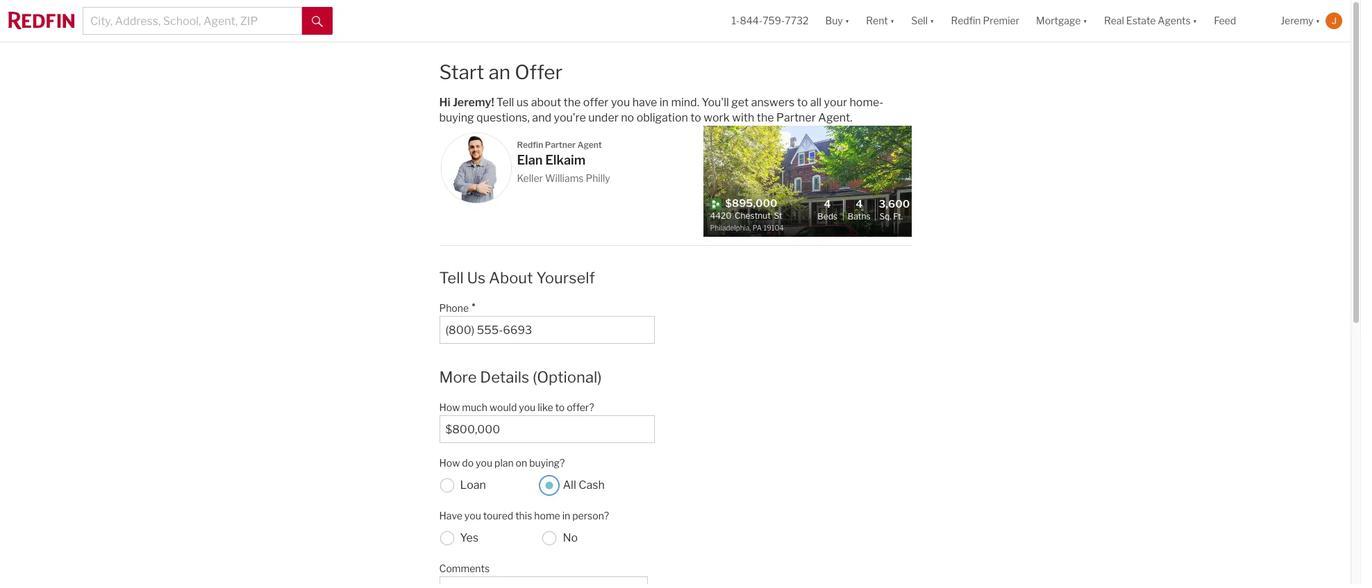 Task type: describe. For each thing, give the bounding box(es) containing it.
answers
[[751, 96, 795, 109]]

with
[[732, 111, 754, 125]]

have
[[439, 509, 462, 521]]

no
[[621, 111, 634, 125]]

this
[[515, 509, 532, 521]]

about
[[531, 96, 561, 109]]

yes
[[460, 531, 479, 544]]

all
[[563, 479, 576, 492]]

19104
[[764, 224, 784, 232]]

comments
[[439, 562, 490, 574]]

,
[[750, 224, 751, 232]]

redfin for redfin premier
[[951, 15, 981, 27]]

4420 chestnut st philadelphia , pa 19104
[[710, 210, 784, 232]]

phone. required field. element
[[439, 295, 648, 316]]

▾ for buy ▾
[[845, 15, 849, 27]]

tell us about yourself
[[439, 269, 595, 287]]

759-
[[763, 15, 785, 27]]

1-844-759-7732 link
[[732, 15, 809, 27]]

phone
[[439, 302, 469, 314]]

us
[[467, 269, 486, 287]]

sq.
[[879, 211, 891, 222]]

loan
[[460, 479, 486, 492]]

submit search image
[[312, 16, 323, 27]]

cash
[[579, 479, 605, 492]]

all
[[810, 96, 822, 109]]

all cash
[[563, 479, 605, 492]]

home
[[534, 509, 560, 521]]

sell ▾ button
[[903, 0, 943, 42]]

start an offer
[[439, 60, 563, 84]]

baths
[[848, 211, 871, 222]]

3,600 sq. ft.
[[879, 198, 910, 222]]

yourself
[[536, 269, 595, 287]]

in inside tell us about the offer you have in mind.       you'll get answers to all your home- buying questions,       and you're under no obligation to work with the partner agent.
[[660, 96, 669, 109]]

have you toured this home in person? element
[[439, 502, 648, 523]]

offer?
[[567, 401, 594, 413]]

buying?
[[529, 457, 565, 468]]

real estate agents ▾ link
[[1104, 0, 1197, 42]]

have you toured this home in person?
[[439, 509, 609, 521]]

on
[[516, 457, 527, 468]]

chestnut
[[735, 210, 771, 221]]

7732
[[785, 15, 809, 27]]

about
[[489, 269, 533, 287]]

jeremy!
[[453, 96, 494, 109]]

more
[[439, 368, 477, 386]]

you left like
[[519, 401, 536, 413]]

City, Address, School, Agent, ZIP search field
[[83, 7, 302, 35]]

1 vertical spatial the
[[757, 111, 774, 125]]

jeremy ▾
[[1281, 15, 1320, 27]]

questions,
[[476, 111, 530, 125]]

0 horizontal spatial the
[[564, 96, 581, 109]]

like
[[538, 401, 553, 413]]

person?
[[572, 509, 609, 521]]

how do you plan on buying? element
[[439, 450, 648, 471]]

an
[[488, 60, 510, 84]]

844-
[[740, 15, 763, 27]]

mortgage ▾ button
[[1028, 0, 1096, 42]]

real estate agents ▾ button
[[1096, 0, 1206, 42]]

mind.
[[671, 96, 699, 109]]

offer
[[583, 96, 609, 109]]

home-
[[850, 96, 884, 109]]

you'll
[[702, 96, 729, 109]]

get
[[731, 96, 749, 109]]

mortgage ▾
[[1036, 15, 1087, 27]]

how do you plan on buying?
[[439, 457, 565, 468]]

buy ▾ button
[[825, 0, 849, 42]]

obligation
[[637, 111, 688, 125]]

hi jeremy!
[[439, 96, 496, 109]]

you right do
[[476, 457, 492, 468]]

4 baths
[[848, 198, 871, 222]]

How much would you like to offer? text field
[[445, 423, 648, 436]]

buy
[[825, 15, 843, 27]]

start
[[439, 60, 484, 84]]

how much would you like to offer?
[[439, 401, 594, 413]]

rent ▾ button
[[866, 0, 895, 42]]

agent.
[[818, 111, 852, 125]]

offer
[[515, 60, 563, 84]]

mortgage
[[1036, 15, 1081, 27]]

do
[[462, 457, 474, 468]]

st
[[774, 210, 782, 221]]

buy ▾ button
[[817, 0, 858, 42]]



Task type: locate. For each thing, give the bounding box(es) containing it.
to left 'all'
[[797, 96, 808, 109]]

4 inside the 4 baths
[[856, 198, 863, 210]]

buy ▾
[[825, 15, 849, 27]]

how
[[439, 401, 460, 413], [439, 457, 460, 468]]

0 horizontal spatial to
[[555, 401, 565, 413]]

2 horizontal spatial to
[[797, 96, 808, 109]]

1 vertical spatial tell
[[439, 269, 464, 287]]

in
[[660, 96, 669, 109], [562, 509, 570, 521]]

1 horizontal spatial partner
[[776, 111, 816, 125]]

have
[[632, 96, 657, 109]]

us
[[517, 96, 529, 109]]

1 horizontal spatial redfin
[[951, 15, 981, 27]]

pa
[[753, 224, 762, 232]]

you're
[[554, 111, 586, 125]]

4 ▾ from the left
[[1083, 15, 1087, 27]]

philadelphia
[[710, 224, 750, 232]]

redfin inside "redfin partner agent elan elkaim keller williams philly"
[[517, 140, 543, 150]]

1 4 from the left
[[824, 198, 831, 210]]

partner
[[776, 111, 816, 125], [545, 140, 576, 150]]

tell us about the offer you have in mind.       you'll get answers to all your home- buying questions,       and you're under no obligation to work with the partner agent.
[[439, 96, 884, 125]]

redfin up elan at top left
[[517, 140, 543, 150]]

$895,000
[[725, 197, 777, 210]]

no
[[563, 531, 578, 544]]

in right the home
[[562, 509, 570, 521]]

buying
[[439, 111, 474, 125]]

rent ▾
[[866, 15, 895, 27]]

2 vertical spatial to
[[555, 401, 565, 413]]

under
[[588, 111, 619, 125]]

0 horizontal spatial in
[[562, 509, 570, 521]]

how for how much would you like to offer?
[[439, 401, 460, 413]]

plan
[[494, 457, 514, 468]]

redfin
[[951, 15, 981, 27], [517, 140, 543, 150]]

the down answers
[[757, 111, 774, 125]]

redfin inside button
[[951, 15, 981, 27]]

redfin left premier
[[951, 15, 981, 27]]

0 vertical spatial the
[[564, 96, 581, 109]]

4 inside 4 beds
[[824, 198, 831, 210]]

you
[[611, 96, 630, 109], [519, 401, 536, 413], [476, 457, 492, 468], [464, 509, 481, 521]]

1-
[[732, 15, 740, 27]]

▾ for sell ▾
[[930, 15, 934, 27]]

0 vertical spatial how
[[439, 401, 460, 413]]

▾ right mortgage on the top right of the page
[[1083, 15, 1087, 27]]

1 horizontal spatial to
[[690, 111, 701, 125]]

user photo image
[[1326, 12, 1342, 29]]

how much would you like to offer? element
[[439, 394, 648, 415]]

comments element
[[439, 555, 904, 576]]

2 ▾ from the left
[[890, 15, 895, 27]]

1 ▾ from the left
[[845, 15, 849, 27]]

1 vertical spatial redfin
[[517, 140, 543, 150]]

tell
[[496, 96, 514, 109], [439, 269, 464, 287]]

1 vertical spatial in
[[562, 509, 570, 521]]

tell left the "us"
[[439, 269, 464, 287]]

you inside tell us about the offer you have in mind.       you'll get answers to all your home- buying questions,       and you're under no obligation to work with the partner agent.
[[611, 96, 630, 109]]

▾ for jeremy ▾
[[1316, 15, 1320, 27]]

1 horizontal spatial tell
[[496, 96, 514, 109]]

real estate agents ▾
[[1104, 15, 1197, 27]]

tell up the questions,
[[496, 96, 514, 109]]

you up no
[[611, 96, 630, 109]]

real
[[1104, 15, 1124, 27]]

details
[[480, 368, 529, 386]]

1 vertical spatial partner
[[545, 140, 576, 150]]

0 vertical spatial tell
[[496, 96, 514, 109]]

much
[[462, 401, 487, 413]]

rent
[[866, 15, 888, 27]]

0 horizontal spatial partner
[[545, 140, 576, 150]]

tell for us
[[439, 269, 464, 287]]

▾ right agents
[[1193, 15, 1197, 27]]

3 ▾ from the left
[[930, 15, 934, 27]]

4 for 4 beds
[[824, 198, 831, 210]]

rent ▾ button
[[858, 0, 903, 42]]

0 vertical spatial redfin
[[951, 15, 981, 27]]

▾ right buy
[[845, 15, 849, 27]]

agents
[[1158, 15, 1191, 27]]

0 vertical spatial partner
[[776, 111, 816, 125]]

feed
[[1214, 15, 1236, 27]]

in up the obligation
[[660, 96, 669, 109]]

jeremy
[[1281, 15, 1314, 27]]

your
[[824, 96, 847, 109]]

partner inside tell us about the offer you have in mind.       you'll get answers to all your home- buying questions,       and you're under no obligation to work with the partner agent.
[[776, 111, 816, 125]]

more details (optional)
[[439, 368, 602, 386]]

work
[[704, 111, 730, 125]]

0 vertical spatial in
[[660, 96, 669, 109]]

elan
[[517, 153, 543, 168]]

beds
[[818, 211, 837, 222]]

1 how from the top
[[439, 401, 460, 413]]

tell inside tell us about the offer you have in mind.       you'll get answers to all your home- buying questions,       and you're under no obligation to work with the partner agent.
[[496, 96, 514, 109]]

3,600
[[879, 198, 910, 210]]

and
[[532, 111, 551, 125]]

0 horizontal spatial 4
[[824, 198, 831, 210]]

redfin premier
[[951, 15, 1019, 27]]

1 horizontal spatial in
[[660, 96, 669, 109]]

0 vertical spatial to
[[797, 96, 808, 109]]

agent
[[577, 140, 602, 150]]

ft.
[[893, 211, 903, 222]]

▾ left user photo at the top right of the page
[[1316, 15, 1320, 27]]

would
[[489, 401, 517, 413]]

0 horizontal spatial tell
[[439, 269, 464, 287]]

to down mind.
[[690, 111, 701, 125]]

partner inside "redfin partner agent elan elkaim keller williams philly"
[[545, 140, 576, 150]]

redfin for redfin partner agent elan elkaim keller williams philly
[[517, 140, 543, 150]]

0 horizontal spatial redfin
[[517, 140, 543, 150]]

partner down 'all'
[[776, 111, 816, 125]]

toured
[[483, 509, 513, 521]]

redfin partner agent elan elkaim keller williams philly
[[517, 140, 610, 184]]

the up you're
[[564, 96, 581, 109]]

1 vertical spatial how
[[439, 457, 460, 468]]

to right like
[[555, 401, 565, 413]]

6 ▾ from the left
[[1316, 15, 1320, 27]]

you right have
[[464, 509, 481, 521]]

4420
[[710, 210, 732, 221]]

Phone telephone field
[[445, 324, 648, 337]]

how for how do you plan on buying?
[[439, 457, 460, 468]]

elkaim
[[545, 153, 586, 168]]

how left do
[[439, 457, 460, 468]]

1 vertical spatial to
[[690, 111, 701, 125]]

4 up beds
[[824, 198, 831, 210]]

4 for 4 baths
[[856, 198, 863, 210]]

▾ for rent ▾
[[890, 15, 895, 27]]

williams
[[545, 172, 584, 184]]

1 horizontal spatial the
[[757, 111, 774, 125]]

5 ▾ from the left
[[1193, 15, 1197, 27]]

4 beds
[[818, 198, 837, 222]]

▾ right rent
[[890, 15, 895, 27]]

philly
[[586, 172, 610, 184]]

partner up elkaim at the left of the page
[[545, 140, 576, 150]]

keller
[[517, 172, 543, 184]]

▾ right sell at the top right
[[930, 15, 934, 27]]

feed button
[[1206, 0, 1272, 42]]

(optional)
[[533, 368, 602, 386]]

1 horizontal spatial 4
[[856, 198, 863, 210]]

2 how from the top
[[439, 457, 460, 468]]

4 up baths
[[856, 198, 863, 210]]

tell for us
[[496, 96, 514, 109]]

premier
[[983, 15, 1019, 27]]

hi
[[439, 96, 450, 109]]

redfin premier button
[[943, 0, 1028, 42]]

2 4 from the left
[[856, 198, 863, 210]]

mortgage ▾ button
[[1036, 0, 1087, 42]]

how left much
[[439, 401, 460, 413]]

sell ▾
[[911, 15, 934, 27]]

sell ▾ button
[[911, 0, 934, 42]]

1-844-759-7732
[[732, 15, 809, 27]]

▾ for mortgage ▾
[[1083, 15, 1087, 27]]



Task type: vqa. For each thing, say whether or not it's contained in the screenshot.
has
no



